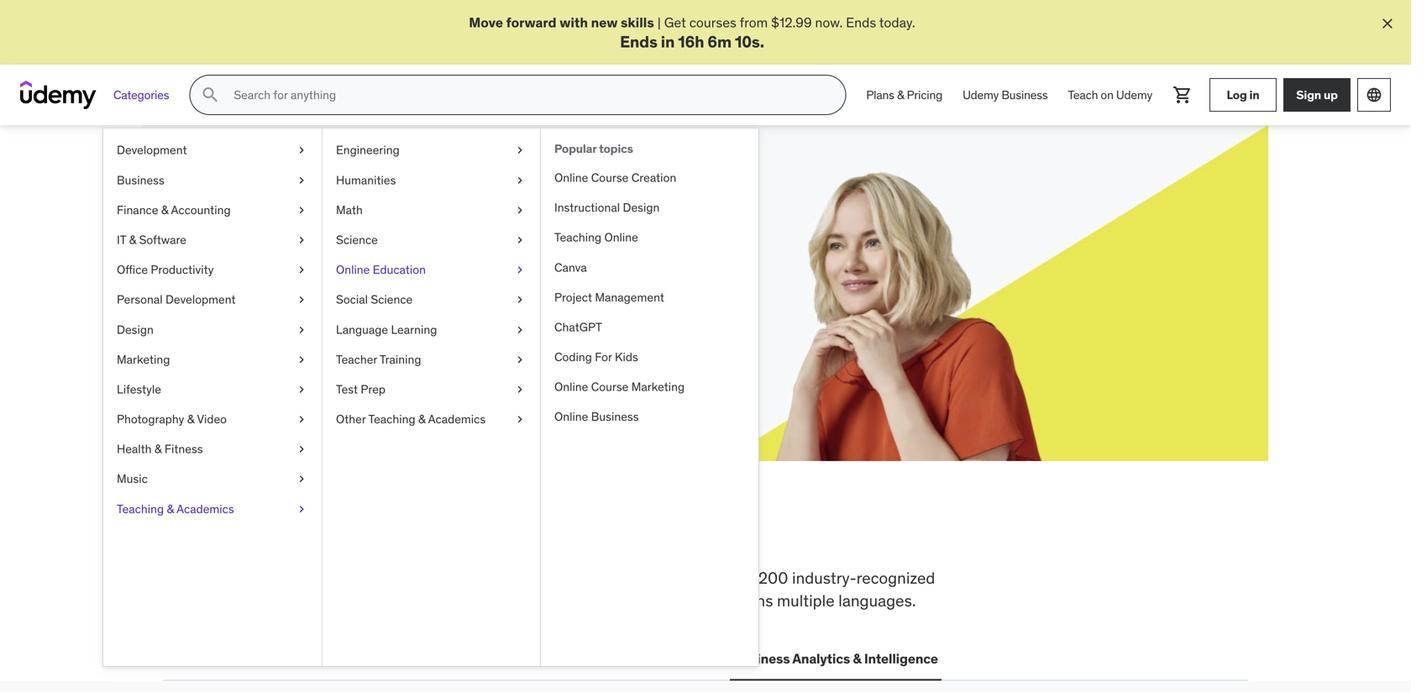 Task type: locate. For each thing, give the bounding box(es) containing it.
teaching for teaching online
[[555, 230, 602, 245]]

0 horizontal spatial teaching
[[117, 501, 164, 517]]

xsmall image for science
[[513, 232, 527, 248]]

academics down test prep link
[[428, 412, 486, 427]]

online course marketing link
[[541, 372, 759, 402]]

0 vertical spatial teaching
[[555, 230, 602, 245]]

today.
[[880, 14, 916, 31], [332, 259, 368, 276]]

log
[[1227, 87, 1247, 102]]

xsmall image inside math link
[[513, 202, 527, 218]]

development for personal
[[166, 292, 236, 307]]

xsmall image inside test prep link
[[513, 381, 527, 398]]

0 horizontal spatial for
[[304, 198, 343, 233]]

xsmall image inside it & software link
[[295, 232, 308, 248]]

sign
[[1297, 87, 1322, 102]]

science inside button
[[543, 650, 593, 667]]

udemy right pricing
[[963, 87, 999, 102]]

xsmall image for lifestyle
[[295, 381, 308, 398]]

plans & pricing link
[[857, 75, 953, 115]]

2 vertical spatial in
[[529, 513, 562, 556]]

math link
[[323, 195, 540, 225]]

canva link
[[541, 253, 759, 283]]

1 horizontal spatial today.
[[880, 14, 916, 31]]

office productivity
[[117, 262, 214, 277]]

topics,
[[485, 568, 533, 588]]

it & software
[[117, 232, 187, 247]]

xsmall image inside photography & video link
[[295, 411, 308, 428]]

& inside 'teaching & academics' link
[[167, 501, 174, 517]]

$12.99.
[[224, 259, 267, 276]]

online
[[555, 170, 589, 185], [605, 230, 638, 245], [336, 262, 370, 277], [555, 380, 589, 395], [555, 409, 589, 425]]

in up including
[[529, 513, 562, 556]]

design inside online education element
[[623, 200, 660, 215]]

language
[[336, 322, 388, 337]]

xsmall image for health & fitness
[[295, 441, 308, 458]]

personal
[[117, 292, 163, 307]]

xsmall image for design
[[295, 322, 308, 338]]

xsmall image inside the personal development link
[[295, 292, 308, 308]]

academics down music 'link'
[[177, 501, 234, 517]]

2 horizontal spatial for
[[701, 568, 721, 588]]

1 horizontal spatial marketing
[[632, 380, 685, 395]]

xsmall image
[[295, 172, 308, 189], [513, 202, 527, 218], [295, 232, 308, 248], [295, 262, 308, 278], [513, 352, 527, 368], [295, 381, 308, 398], [513, 411, 527, 428], [295, 441, 308, 458], [295, 471, 308, 488]]

recognized
[[857, 568, 936, 588]]

online down coding
[[555, 380, 589, 395]]

& down music 'link'
[[167, 501, 174, 517]]

with inside skills for your future expand your potential with a course for as little as $12.99. sale ends today.
[[357, 240, 383, 257]]

xsmall image for photography & video
[[295, 411, 308, 428]]

& inside the finance & accounting link
[[161, 202, 168, 218]]

ends down |
[[620, 31, 658, 52]]

in right log
[[1250, 87, 1260, 102]]

& inside plans & pricing link
[[897, 87, 904, 102]]

1 vertical spatial academics
[[177, 501, 234, 517]]

in down get
[[661, 31, 675, 52]]

1 horizontal spatial your
[[348, 198, 409, 233]]

0 vertical spatial development
[[117, 143, 187, 158]]

1 horizontal spatial as
[[507, 240, 520, 257]]

xsmall image for marketing
[[295, 352, 308, 368]]

&
[[897, 87, 904, 102], [161, 202, 168, 218], [129, 232, 136, 247], [187, 412, 194, 427], [418, 412, 426, 427], [155, 442, 162, 457], [167, 501, 174, 517], [853, 650, 862, 667]]

technical
[[417, 568, 482, 588]]

1 vertical spatial it
[[302, 650, 313, 667]]

xsmall image inside the finance & accounting link
[[295, 202, 308, 218]]

200
[[759, 568, 789, 588]]

0 vertical spatial with
[[560, 14, 588, 31]]

course
[[591, 170, 629, 185], [591, 380, 629, 395]]

xsmall image for music
[[295, 471, 308, 488]]

1 vertical spatial for
[[440, 240, 457, 257]]

all
[[163, 513, 212, 556]]

your up a
[[348, 198, 409, 233]]

marketing inside online course marketing link
[[632, 380, 685, 395]]

humanities link
[[323, 165, 540, 195]]

& for accounting
[[161, 202, 168, 218]]

today. down potential
[[332, 259, 368, 276]]

web development
[[166, 650, 282, 667]]

academics
[[428, 412, 486, 427], [177, 501, 234, 517]]

xsmall image inside health & fitness link
[[295, 441, 308, 458]]

learning
[[391, 322, 437, 337]]

teaching
[[555, 230, 602, 245], [368, 412, 416, 427], [117, 501, 164, 517]]

0 vertical spatial in
[[661, 31, 675, 52]]

it left certifications
[[302, 650, 313, 667]]

on
[[1101, 87, 1114, 102]]

other
[[336, 412, 366, 427]]

online education element
[[540, 129, 759, 667]]

with left new
[[560, 14, 588, 31]]

teaching online
[[555, 230, 638, 245]]

1 horizontal spatial design
[[623, 200, 660, 215]]

& up the office
[[129, 232, 136, 247]]

online business link
[[541, 402, 759, 432]]

to
[[399, 568, 413, 588]]

management
[[595, 290, 665, 305]]

online down online course marketing
[[555, 409, 589, 425]]

& right analytics
[[853, 650, 862, 667]]

skills up workplace
[[278, 513, 369, 556]]

2 vertical spatial development
[[198, 650, 282, 667]]

engineering
[[336, 143, 400, 158]]

teacher
[[336, 352, 377, 367]]

teaching down the music
[[117, 501, 164, 517]]

xsmall image inside humanities link
[[513, 172, 527, 189]]

1 vertical spatial with
[[357, 240, 383, 257]]

xsmall image inside language learning link
[[513, 322, 527, 338]]

teaching & academics link
[[103, 494, 322, 524]]

as left little
[[460, 240, 474, 257]]

1 horizontal spatial for
[[440, 240, 457, 257]]

development inside button
[[198, 650, 282, 667]]

sale
[[270, 259, 297, 276]]

& left "video"
[[187, 412, 194, 427]]

& for software
[[129, 232, 136, 247]]

ends
[[846, 14, 877, 31], [620, 31, 658, 52]]

development right web
[[198, 650, 282, 667]]

health & fitness link
[[103, 435, 322, 464]]

& inside health & fitness link
[[155, 442, 162, 457]]

teaching inside online education element
[[555, 230, 602, 245]]

communication button
[[610, 639, 717, 679]]

teaching & academics
[[117, 501, 234, 517]]

course down for
[[591, 380, 629, 395]]

teaching up canva on the left of the page
[[555, 230, 602, 245]]

0 vertical spatial it
[[117, 232, 126, 247]]

0 horizontal spatial udemy
[[963, 87, 999, 102]]

online down "popular"
[[555, 170, 589, 185]]

2 vertical spatial science
[[543, 650, 593, 667]]

1 vertical spatial your
[[272, 240, 298, 257]]

move forward with new skills | get courses from $12.99 now. ends today. ends in 16h 6m 10s .
[[469, 14, 916, 52]]

topics
[[599, 141, 633, 156]]

languages.
[[839, 591, 916, 611]]

teacher training link
[[323, 345, 540, 375]]

teaching online link
[[541, 223, 759, 253]]

now.
[[815, 14, 843, 31]]

0 vertical spatial design
[[623, 200, 660, 215]]

0 horizontal spatial your
[[272, 240, 298, 257]]

xsmall image inside the business link
[[295, 172, 308, 189]]

online inside 'link'
[[555, 170, 589, 185]]

0 horizontal spatial today.
[[332, 259, 368, 276]]

it for it certifications
[[302, 650, 313, 667]]

as right little
[[507, 240, 520, 257]]

2 vertical spatial for
[[701, 568, 721, 588]]

creation
[[632, 170, 677, 185]]

1 vertical spatial development
[[166, 292, 236, 307]]

& down test prep link
[[418, 412, 426, 427]]

design link
[[103, 315, 322, 345]]

1 vertical spatial design
[[117, 322, 154, 337]]

course for creation
[[591, 170, 629, 185]]

certifications
[[316, 650, 401, 667]]

xsmall image inside music 'link'
[[295, 471, 308, 488]]

marketing down coding for kids link
[[632, 380, 685, 395]]

project management link
[[541, 283, 759, 313]]

xsmall image inside other teaching & academics link
[[513, 411, 527, 428]]

it inside button
[[302, 650, 313, 667]]

with left a
[[357, 240, 383, 257]]

0 vertical spatial today.
[[880, 14, 916, 31]]

you
[[375, 513, 436, 556]]

course
[[396, 240, 437, 257]]

today. inside skills for your future expand your potential with a course for as little as $12.99. sale ends today.
[[332, 259, 368, 276]]

design down "personal"
[[117, 322, 154, 337]]

business down online course marketing
[[591, 409, 639, 425]]

kids
[[615, 350, 638, 365]]

1 vertical spatial teaching
[[368, 412, 416, 427]]

business analytics & intelligence button
[[730, 639, 942, 679]]

it up the office
[[117, 232, 126, 247]]

2 horizontal spatial in
[[1250, 87, 1260, 102]]

1 horizontal spatial in
[[661, 31, 675, 52]]

& right the finance
[[161, 202, 168, 218]]

with inside "move forward with new skills | get courses from $12.99 now. ends today. ends in 16h 6m 10s ."
[[560, 14, 588, 31]]

workplace
[[282, 568, 356, 588]]

1 horizontal spatial teaching
[[368, 412, 416, 427]]

business link
[[103, 165, 322, 195]]

for for your
[[440, 240, 457, 257]]

for right course
[[440, 240, 457, 257]]

xsmall image
[[295, 142, 308, 159], [513, 142, 527, 159], [513, 172, 527, 189], [295, 202, 308, 218], [513, 232, 527, 248], [513, 262, 527, 278], [295, 292, 308, 308], [513, 292, 527, 308], [295, 322, 308, 338], [513, 322, 527, 338], [295, 352, 308, 368], [513, 381, 527, 398], [295, 411, 308, 428], [295, 501, 308, 518]]

forward
[[506, 14, 557, 31]]

ends right now.
[[846, 14, 877, 31]]

2 course from the top
[[591, 380, 629, 395]]

xsmall image inside 'teaching & academics' link
[[295, 501, 308, 518]]

& right the plans
[[897, 87, 904, 102]]

expand
[[224, 240, 269, 257]]

for up potential
[[304, 198, 343, 233]]

for up and
[[701, 568, 721, 588]]

0 horizontal spatial as
[[460, 240, 474, 257]]

1 horizontal spatial academics
[[428, 412, 486, 427]]

online for online course creation
[[555, 170, 589, 185]]

finance
[[117, 202, 158, 218]]

personal development link
[[103, 285, 322, 315]]

& for pricing
[[897, 87, 904, 102]]

2 vertical spatial skills
[[360, 568, 395, 588]]

xsmall image inside lifestyle "link"
[[295, 381, 308, 398]]

get
[[664, 14, 686, 31]]

project management
[[555, 290, 665, 305]]

academics inside other teaching & academics link
[[428, 412, 486, 427]]

course inside 'link'
[[591, 170, 629, 185]]

1 vertical spatial marketing
[[632, 380, 685, 395]]

udemy right on
[[1117, 87, 1153, 102]]

xsmall image inside engineering link
[[513, 142, 527, 159]]

1 vertical spatial course
[[591, 380, 629, 395]]

online for online business
[[555, 409, 589, 425]]

for
[[304, 198, 343, 233], [440, 240, 457, 257], [701, 568, 721, 588]]

today. right now.
[[880, 14, 916, 31]]

xsmall image inside online education link
[[513, 262, 527, 278]]

xsmall image for teaching & academics
[[295, 501, 308, 518]]

xsmall image inside development link
[[295, 142, 308, 159]]

skills left |
[[621, 14, 654, 31]]

teach on udemy
[[1068, 87, 1153, 102]]

2 vertical spatial teaching
[[117, 501, 164, 517]]

finance & accounting
[[117, 202, 231, 218]]

teach
[[1068, 87, 1098, 102]]

0 vertical spatial course
[[591, 170, 629, 185]]

online up the social
[[336, 262, 370, 277]]

xsmall image inside 'marketing' link
[[295, 352, 308, 368]]

1 course from the top
[[591, 170, 629, 185]]

& inside it & software link
[[129, 232, 136, 247]]

business down spans
[[733, 650, 790, 667]]

it & software link
[[103, 225, 322, 255]]

development down office productivity link
[[166, 292, 236, 307]]

xsmall image inside office productivity link
[[295, 262, 308, 278]]

0 horizontal spatial it
[[117, 232, 126, 247]]

xsmall image inside the design link
[[295, 322, 308, 338]]

.
[[760, 31, 765, 52]]

0 vertical spatial academics
[[428, 412, 486, 427]]

skills up supports
[[360, 568, 395, 588]]

development down categories dropdown button
[[117, 143, 187, 158]]

0 vertical spatial marketing
[[117, 352, 170, 367]]

& inside other teaching & academics link
[[418, 412, 426, 427]]

xsmall image inside social science link
[[513, 292, 527, 308]]

0 horizontal spatial ends
[[620, 31, 658, 52]]

and
[[701, 591, 727, 611]]

science right data
[[543, 650, 593, 667]]

online education link
[[323, 255, 540, 285]]

2 horizontal spatial teaching
[[555, 230, 602, 245]]

marketing up lifestyle
[[117, 352, 170, 367]]

canva
[[555, 260, 587, 275]]

0 horizontal spatial academics
[[177, 501, 234, 517]]

certifications,
[[163, 591, 260, 611]]

2 as from the left
[[507, 240, 520, 257]]

business inside online education element
[[591, 409, 639, 425]]

& for fitness
[[155, 442, 162, 457]]

0 vertical spatial skills
[[621, 14, 654, 31]]

instructional design
[[555, 200, 660, 215]]

design down online course creation 'link'
[[623, 200, 660, 215]]

xsmall image inside science link
[[513, 232, 527, 248]]

1 horizontal spatial with
[[560, 14, 588, 31]]

place
[[635, 513, 722, 556]]

& for academics
[[167, 501, 174, 517]]

teaching down prep
[[368, 412, 416, 427]]

& right the health
[[155, 442, 162, 457]]

0 horizontal spatial with
[[357, 240, 383, 257]]

1 horizontal spatial it
[[302, 650, 313, 667]]

science for data
[[543, 650, 593, 667]]

1 horizontal spatial udemy
[[1117, 87, 1153, 102]]

content
[[642, 568, 697, 588]]

coding
[[555, 350, 592, 365]]

1 vertical spatial science
[[371, 292, 413, 307]]

0 horizontal spatial design
[[117, 322, 154, 337]]

plans & pricing
[[867, 87, 943, 102]]

choose a language image
[[1366, 87, 1383, 104]]

video
[[197, 412, 227, 427]]

xsmall image for development
[[295, 142, 308, 159]]

your up sale
[[272, 240, 298, 257]]

social science
[[336, 292, 413, 307]]

xsmall image inside teacher training link
[[513, 352, 527, 368]]

0 horizontal spatial in
[[529, 513, 562, 556]]

other teaching & academics
[[336, 412, 486, 427]]

course down topics
[[591, 170, 629, 185]]

your
[[348, 198, 409, 233], [272, 240, 298, 257]]

science down math
[[336, 232, 378, 247]]

1 vertical spatial in
[[1250, 87, 1260, 102]]

as
[[460, 240, 474, 257], [507, 240, 520, 257]]

1 vertical spatial today.
[[332, 259, 368, 276]]

& inside photography & video link
[[187, 412, 194, 427]]

personal development
[[117, 292, 236, 307]]

science up language learning
[[371, 292, 413, 307]]

business analytics & intelligence
[[733, 650, 938, 667]]

xsmall image for online education
[[513, 262, 527, 278]]

1 horizontal spatial ends
[[846, 14, 877, 31]]

0 vertical spatial for
[[304, 198, 343, 233]]

for inside covering critical workplace skills to technical topics, including prep content for over 200 industry-recognized certifications, our catalog supports well-rounded professional development and spans multiple languages.
[[701, 568, 721, 588]]

0 horizontal spatial marketing
[[117, 352, 170, 367]]



Task type: describe. For each thing, give the bounding box(es) containing it.
test
[[336, 382, 358, 397]]

1 vertical spatial skills
[[278, 513, 369, 556]]

instructional
[[555, 200, 620, 215]]

xsmall image for office productivity
[[295, 262, 308, 278]]

from
[[740, 14, 768, 31]]

new
[[591, 14, 618, 31]]

online for online course marketing
[[555, 380, 589, 395]]

skills inside covering critical workplace skills to technical topics, including prep content for over 200 industry-recognized certifications, our catalog supports well-rounded professional development and spans multiple languages.
[[360, 568, 395, 588]]

health & fitness
[[117, 442, 203, 457]]

development
[[604, 591, 697, 611]]

music link
[[103, 464, 322, 494]]

course for marketing
[[591, 380, 629, 395]]

udemy business
[[963, 87, 1048, 102]]

math
[[336, 202, 363, 218]]

$12.99
[[771, 14, 812, 31]]

analytics
[[793, 650, 850, 667]]

chatgpt
[[555, 320, 602, 335]]

development link
[[103, 135, 322, 165]]

xsmall image for teacher training
[[513, 352, 527, 368]]

0 vertical spatial your
[[348, 198, 409, 233]]

xsmall image for it & software
[[295, 232, 308, 248]]

pricing
[[907, 87, 943, 102]]

software
[[139, 232, 187, 247]]

photography & video link
[[103, 405, 322, 435]]

udemy image
[[20, 81, 97, 109]]

little
[[477, 240, 504, 257]]

online business
[[555, 409, 639, 425]]

leadership button
[[418, 639, 494, 679]]

engineering link
[[323, 135, 540, 165]]

chatgpt link
[[541, 313, 759, 342]]

xsmall image for test prep
[[513, 381, 527, 398]]

prep
[[361, 382, 386, 397]]

online for online education
[[336, 262, 370, 277]]

marketing link
[[103, 345, 322, 375]]

productivity
[[151, 262, 214, 277]]

teach on udemy link
[[1058, 75, 1163, 115]]

log in link
[[1210, 78, 1277, 112]]

spans
[[731, 591, 773, 611]]

xsmall image for engineering
[[513, 142, 527, 159]]

2 udemy from the left
[[1117, 87, 1153, 102]]

language learning
[[336, 322, 437, 337]]

for for workplace
[[701, 568, 721, 588]]

finance & accounting link
[[103, 195, 322, 225]]

office
[[117, 262, 148, 277]]

academics inside 'teaching & academics' link
[[177, 501, 234, 517]]

today. inside "move forward with new skills | get courses from $12.99 now. ends today. ends in 16h 6m 10s ."
[[880, 14, 916, 31]]

teaching for teaching & academics
[[117, 501, 164, 517]]

business inside "button"
[[733, 650, 790, 667]]

submit search image
[[200, 85, 220, 105]]

project
[[555, 290, 592, 305]]

xsmall image for social science
[[513, 292, 527, 308]]

it certifications
[[302, 650, 401, 667]]

online education
[[336, 262, 426, 277]]

future
[[414, 198, 496, 233]]

business up the finance
[[117, 173, 165, 188]]

udemy business link
[[953, 75, 1058, 115]]

marketing inside 'marketing' link
[[117, 352, 170, 367]]

supports
[[347, 591, 411, 611]]

business left teach
[[1002, 87, 1048, 102]]

online course creation link
[[541, 163, 759, 193]]

Search for anything text field
[[231, 81, 825, 109]]

1 as from the left
[[460, 240, 474, 257]]

intelligence
[[865, 650, 938, 667]]

shopping cart with 0 items image
[[1173, 85, 1193, 105]]

photography
[[117, 412, 184, 427]]

xsmall image for language learning
[[513, 322, 527, 338]]

16h 6m 10s
[[678, 31, 760, 52]]

science for social
[[371, 292, 413, 307]]

xsmall image for other teaching & academics
[[513, 411, 527, 428]]

music
[[117, 472, 148, 487]]

it for it & software
[[117, 232, 126, 247]]

xsmall image for finance & accounting
[[295, 202, 308, 218]]

sign up
[[1297, 87, 1338, 102]]

skills
[[224, 198, 299, 233]]

xsmall image for business
[[295, 172, 308, 189]]

online course marketing
[[555, 380, 685, 395]]

& for video
[[187, 412, 194, 427]]

fitness
[[165, 442, 203, 457]]

|
[[658, 14, 661, 31]]

social science link
[[323, 285, 540, 315]]

close image
[[1380, 15, 1397, 32]]

ends
[[300, 259, 329, 276]]

skills inside "move forward with new skills | get courses from $12.99 now. ends today. ends in 16h 6m 10s ."
[[621, 14, 654, 31]]

including
[[537, 568, 602, 588]]

xsmall image for personal development
[[295, 292, 308, 308]]

development for web
[[198, 650, 282, 667]]

potential
[[301, 240, 354, 257]]

science link
[[323, 225, 540, 255]]

training
[[380, 352, 421, 367]]

categories
[[113, 87, 169, 102]]

online down instructional design
[[605, 230, 638, 245]]

well-
[[414, 591, 449, 611]]

popular topics
[[555, 141, 633, 156]]

xsmall image for humanities
[[513, 172, 527, 189]]

0 vertical spatial science
[[336, 232, 378, 247]]

1 udemy from the left
[[963, 87, 999, 102]]

lifestyle
[[117, 382, 161, 397]]

need
[[442, 513, 523, 556]]

instructional design link
[[541, 193, 759, 223]]

& inside business analytics & intelligence "button"
[[853, 650, 862, 667]]

catalog
[[291, 591, 343, 611]]

for
[[595, 350, 612, 365]]

categories button
[[103, 75, 179, 115]]

data science
[[511, 650, 593, 667]]

it certifications button
[[298, 639, 405, 679]]

courses
[[690, 14, 737, 31]]

leadership
[[421, 650, 491, 667]]

in inside "move forward with new skills | get courses from $12.99 now. ends today. ends in 16h 6m 10s ."
[[661, 31, 675, 52]]

test prep
[[336, 382, 386, 397]]

multiple
[[777, 591, 835, 611]]

xsmall image for math
[[513, 202, 527, 218]]

other teaching & academics link
[[323, 405, 540, 435]]

health
[[117, 442, 152, 457]]



Task type: vqa. For each thing, say whether or not it's contained in the screenshot.
PERSONAL DEVELOPMENT link
yes



